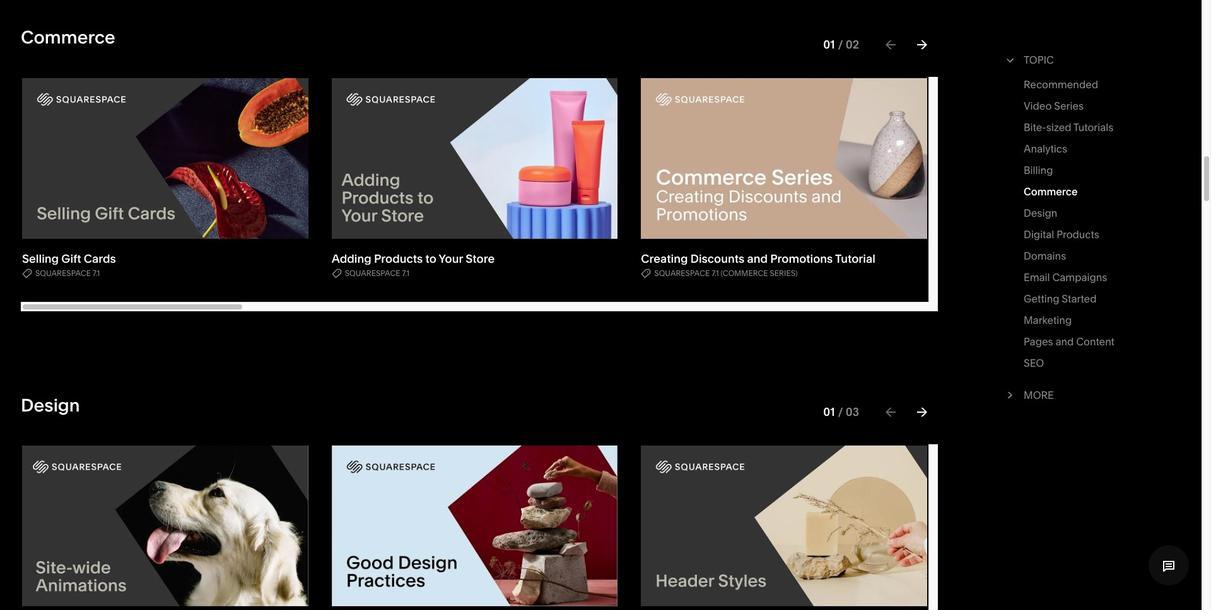 Task type: vqa. For each thing, say whether or not it's contained in the screenshot.
Email on the right of page
yes



Task type: locate. For each thing, give the bounding box(es) containing it.
0 vertical spatial and
[[748, 252, 768, 266]]

promotions
[[771, 252, 833, 266]]

and down the marketing link
[[1056, 336, 1074, 348]]

0 horizontal spatial 7.1
[[93, 269, 100, 278]]

cards
[[84, 252, 116, 266]]

series
[[1055, 100, 1084, 112]]

/
[[838, 37, 843, 52], [838, 405, 843, 420]]

1 horizontal spatial products
[[1057, 228, 1100, 241]]

selling
[[22, 252, 59, 266]]

1 horizontal spatial design
[[1024, 207, 1058, 220]]

bite-sized tutorials link
[[1024, 119, 1114, 140]]

0 vertical spatial /
[[838, 37, 843, 52]]

products
[[1057, 228, 1100, 241], [374, 252, 423, 266]]

01 / 03
[[824, 405, 860, 420]]

7.1 for gift
[[93, 269, 100, 278]]

1 vertical spatial /
[[838, 405, 843, 420]]

and
[[748, 252, 768, 266], [1056, 336, 1074, 348]]

1 01 from the top
[[824, 37, 835, 52]]

design link
[[1024, 204, 1058, 226]]

2 squarespace from the left
[[345, 269, 401, 278]]

3 7.1 from the left
[[712, 269, 719, 278]]

tutorial
[[836, 252, 876, 266]]

2 horizontal spatial 7.1
[[712, 269, 719, 278]]

0 horizontal spatial squarespace 7.1
[[35, 269, 100, 278]]

seo link
[[1024, 355, 1045, 376]]

1 squarespace 7.1 from the left
[[35, 269, 100, 278]]

1 horizontal spatial commerce
[[1024, 186, 1078, 198]]

recommended link
[[1024, 76, 1099, 97]]

squarespace 7.1 for gift
[[35, 269, 100, 278]]

2 squarespace 7.1 from the left
[[345, 269, 410, 278]]

01 left 03
[[824, 405, 835, 420]]

squarespace 7.1
[[35, 269, 100, 278], [345, 269, 410, 278]]

products for digital
[[1057, 228, 1100, 241]]

squarespace down "creating" at the right of the page
[[655, 269, 710, 278]]

03
[[846, 405, 860, 420]]

products left to
[[374, 252, 423, 266]]

commerce
[[21, 27, 115, 48], [1024, 186, 1078, 198]]

adding products to your store
[[332, 252, 495, 266]]

2 7.1 from the left
[[402, 269, 410, 278]]

digital
[[1024, 228, 1055, 241]]

digital products link
[[1024, 226, 1100, 247]]

7.1
[[93, 269, 100, 278], [402, 269, 410, 278], [712, 269, 719, 278]]

1 vertical spatial 01
[[824, 405, 835, 420]]

/ for commerce
[[838, 37, 843, 52]]

campaigns
[[1053, 271, 1108, 284]]

2 horizontal spatial squarespace
[[655, 269, 710, 278]]

2 01 from the top
[[824, 405, 835, 420]]

pages
[[1024, 336, 1054, 348]]

1 7.1 from the left
[[93, 269, 100, 278]]

1 horizontal spatial squarespace
[[345, 269, 401, 278]]

0 horizontal spatial and
[[748, 252, 768, 266]]

/ left 03
[[838, 405, 843, 420]]

analytics link
[[1024, 140, 1068, 162]]

topic
[[1024, 54, 1054, 66]]

creating discounts and promotions tutorial
[[641, 252, 876, 266]]

to
[[426, 252, 437, 266]]

0 horizontal spatial squarespace
[[35, 269, 91, 278]]

squarespace 7.1 (commerce series)
[[655, 269, 798, 278]]

01 left the 02
[[824, 37, 835, 52]]

products right digital
[[1057, 228, 1100, 241]]

7.1 for discounts
[[712, 269, 719, 278]]

1 / from the top
[[838, 37, 843, 52]]

video series link
[[1024, 97, 1084, 119]]

1 vertical spatial commerce
[[1024, 186, 1078, 198]]

1 vertical spatial design
[[21, 395, 80, 416]]

3 squarespace from the left
[[655, 269, 710, 278]]

2 / from the top
[[838, 405, 843, 420]]

squarespace down selling gift cards at left
[[35, 269, 91, 278]]

0 horizontal spatial commerce
[[21, 27, 115, 48]]

0 horizontal spatial products
[[374, 252, 423, 266]]

squarespace 7.1 down selling gift cards at left
[[35, 269, 100, 278]]

your
[[439, 252, 463, 266]]

1 horizontal spatial squarespace 7.1
[[345, 269, 410, 278]]

7.1 down cards
[[93, 269, 100, 278]]

1 vertical spatial products
[[374, 252, 423, 266]]

squarespace
[[35, 269, 91, 278], [345, 269, 401, 278], [655, 269, 710, 278]]

01
[[824, 37, 835, 52], [824, 405, 835, 420]]

squarespace for adding
[[345, 269, 401, 278]]

more button
[[1003, 380, 1160, 411]]

0 horizontal spatial design
[[21, 395, 80, 416]]

squarespace 7.1 down adding
[[345, 269, 410, 278]]

design
[[1024, 207, 1058, 220], [21, 395, 80, 416]]

/ for design
[[838, 405, 843, 420]]

topic link
[[1024, 51, 1160, 69]]

and up '(commerce'
[[748, 252, 768, 266]]

1 squarespace from the left
[[35, 269, 91, 278]]

7.1 down discounts
[[712, 269, 719, 278]]

getting started
[[1024, 293, 1097, 305]]

squarespace down adding
[[345, 269, 401, 278]]

1 vertical spatial and
[[1056, 336, 1074, 348]]

7.1 down adding products to your store
[[402, 269, 410, 278]]

digital products
[[1024, 228, 1100, 241]]

started
[[1062, 293, 1097, 305]]

email campaigns
[[1024, 271, 1108, 284]]

0 vertical spatial 01
[[824, 37, 835, 52]]

getting started link
[[1024, 290, 1097, 312]]

/ left the 02
[[838, 37, 843, 52]]

0 vertical spatial products
[[1057, 228, 1100, 241]]

7.1 for products
[[402, 269, 410, 278]]

1 horizontal spatial 7.1
[[402, 269, 410, 278]]



Task type: describe. For each thing, give the bounding box(es) containing it.
more link
[[1024, 387, 1160, 405]]

bite-sized tutorials
[[1024, 121, 1114, 134]]

bite-
[[1024, 121, 1047, 134]]

01 for design
[[824, 405, 835, 420]]

discounts
[[691, 252, 745, 266]]

video
[[1024, 100, 1052, 112]]

email campaigns link
[[1024, 269, 1108, 290]]

0 vertical spatial commerce
[[21, 27, 115, 48]]

products for adding
[[374, 252, 423, 266]]

(commerce
[[721, 269, 768, 278]]

01 / 02
[[824, 37, 860, 52]]

02
[[846, 37, 860, 52]]

domains
[[1024, 250, 1067, 263]]

getting
[[1024, 293, 1060, 305]]

creating
[[641, 252, 688, 266]]

domains link
[[1024, 247, 1067, 269]]

video series
[[1024, 100, 1084, 112]]

topic button
[[1003, 44, 1160, 76]]

analytics
[[1024, 143, 1068, 155]]

store
[[466, 252, 495, 266]]

sized
[[1047, 121, 1072, 134]]

squarespace for creating
[[655, 269, 710, 278]]

squarespace for selling
[[35, 269, 91, 278]]

gift
[[61, 252, 81, 266]]

billing link
[[1024, 162, 1054, 183]]

marketing
[[1024, 314, 1072, 327]]

selling gift cards
[[22, 252, 116, 266]]

01 for commerce
[[824, 37, 835, 52]]

0 vertical spatial design
[[1024, 207, 1058, 220]]

recommended
[[1024, 78, 1099, 91]]

adding
[[332, 252, 372, 266]]

pages and content link
[[1024, 333, 1115, 355]]

1 horizontal spatial and
[[1056, 336, 1074, 348]]

commerce link
[[1024, 183, 1078, 204]]

series)
[[770, 269, 798, 278]]

pages and content
[[1024, 336, 1115, 348]]

marketing link
[[1024, 312, 1072, 333]]

content
[[1077, 336, 1115, 348]]

seo
[[1024, 357, 1045, 370]]

tutorials
[[1074, 121, 1114, 134]]

more
[[1024, 389, 1054, 402]]

billing
[[1024, 164, 1054, 177]]

email
[[1024, 271, 1051, 284]]

squarespace 7.1 for products
[[345, 269, 410, 278]]



